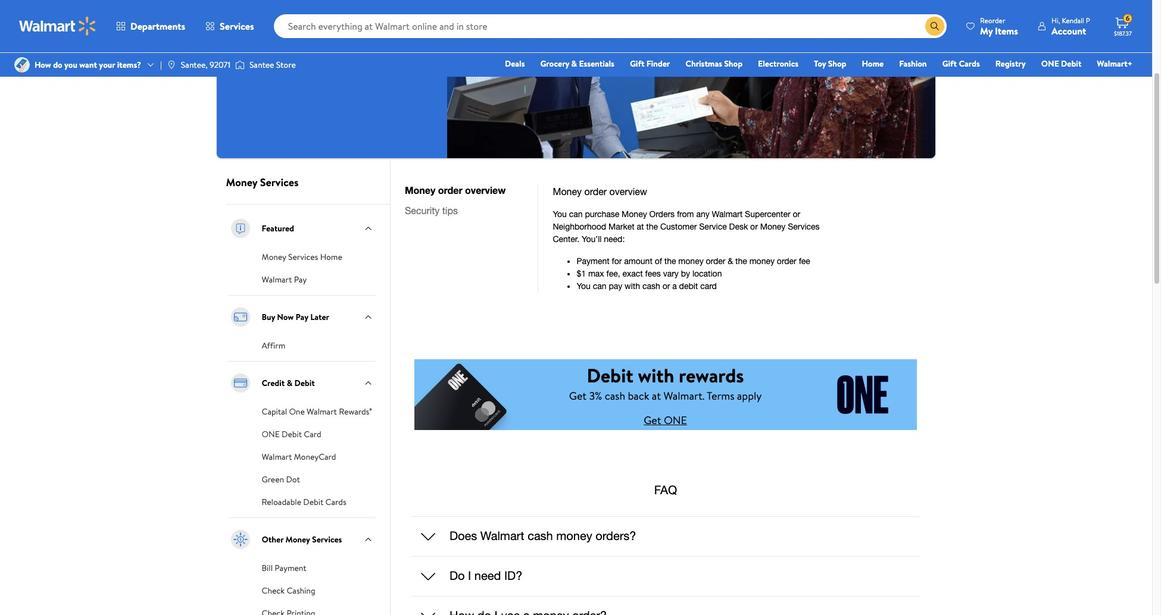 Task type: describe. For each thing, give the bounding box(es) containing it.
 image for santee, 92071
[[167, 60, 176, 70]]

gift cards link
[[937, 57, 986, 70]]

get one link
[[644, 413, 687, 428]]

buy now pay later
[[262, 311, 329, 323]]

hi, kendall p account
[[1052, 15, 1091, 37]]

departments button
[[106, 12, 195, 41]]

1 vertical spatial cards
[[326, 497, 346, 509]]

search icon image
[[930, 21, 940, 31]]

grocery & essentials link
[[535, 57, 620, 70]]

buy
[[262, 311, 275, 323]]

shop for christmas shop
[[725, 58, 743, 70]]

capital one walmart rewards® link
[[262, 405, 372, 418]]

electronics
[[758, 58, 799, 70]]

featured image
[[228, 217, 252, 240]]

walmart pay
[[262, 274, 307, 286]]

check cashing
[[262, 585, 315, 597]]

money services home
[[262, 251, 342, 263]]

fashion
[[900, 58, 927, 70]]

affirm link
[[262, 339, 285, 352]]

services up walmart pay link at the top left
[[288, 251, 318, 263]]

get one
[[644, 413, 687, 428]]

walmart.
[[664, 389, 705, 404]]

one for one debit
[[1042, 58, 1060, 70]]

walmart+
[[1097, 58, 1133, 70]]

bill payment
[[262, 563, 307, 575]]

moneycard
[[294, 451, 336, 463]]

capital
[[262, 406, 287, 418]]

gift finder link
[[625, 57, 676, 70]]

1 vertical spatial walmart
[[307, 406, 337, 418]]

christmas
[[686, 58, 723, 70]]

one debit card link
[[262, 427, 321, 441]]

walmart moneycard link
[[262, 450, 336, 463]]

walmart+ link
[[1092, 57, 1138, 70]]

one debit link
[[1036, 57, 1087, 70]]

p
[[1086, 15, 1091, 25]]

affirm
[[262, 340, 285, 352]]

want
[[79, 59, 97, 71]]

terms
[[707, 389, 735, 404]]

cash
[[605, 389, 626, 404]]

 image for santee store
[[235, 59, 245, 71]]

gift for gift finder
[[630, 58, 645, 70]]

bill
[[262, 563, 273, 575]]

santee store
[[250, 59, 296, 71]]

at
[[652, 389, 661, 404]]

deals
[[505, 58, 525, 70]]

92071
[[210, 59, 230, 71]]

grocery
[[541, 58, 570, 70]]

essentials
[[579, 58, 615, 70]]

1 vertical spatial home
[[320, 251, 342, 263]]

check cashing link
[[262, 584, 315, 597]]

christmas shop link
[[680, 57, 748, 70]]

services button
[[195, 12, 264, 41]]

later
[[310, 311, 329, 323]]

toy shop link
[[809, 57, 852, 70]]

do
[[53, 59, 62, 71]]

with
[[638, 363, 675, 389]]

rewards®
[[339, 406, 372, 418]]

debit for reloadable debit cards
[[303, 497, 324, 509]]

you
[[64, 59, 77, 71]]

Search search field
[[274, 14, 947, 38]]

grocery & essentials
[[541, 58, 615, 70]]

other
[[262, 534, 284, 546]]

& for grocery
[[572, 58, 577, 70]]

money for money services
[[226, 175, 258, 190]]

how
[[35, 59, 51, 71]]

account
[[1052, 24, 1087, 37]]

gift cards
[[943, 58, 980, 70]]

apply
[[737, 389, 762, 404]]

deals link
[[500, 57, 530, 70]]

capital one walmart rewards®
[[262, 406, 372, 418]]

toy
[[814, 58, 826, 70]]

registry link
[[990, 57, 1032, 70]]

finder
[[647, 58, 670, 70]]

services up featured at the left
[[260, 175, 299, 190]]

reloadable
[[262, 497, 301, 509]]

check
[[262, 585, 285, 597]]

one debit
[[1042, 58, 1082, 70]]

reloadable debit cards
[[262, 497, 346, 509]]

electronics link
[[753, 57, 804, 70]]

0 vertical spatial pay
[[294, 274, 307, 286]]

santee, 92071
[[181, 59, 230, 71]]

0 vertical spatial home
[[862, 58, 884, 70]]

Walmart Site-Wide search field
[[274, 14, 947, 38]]

& for credit
[[287, 377, 293, 389]]

buy now pay later image
[[228, 305, 252, 329]]

items
[[995, 24, 1019, 37]]

back
[[628, 389, 650, 404]]

other money services image
[[228, 528, 252, 552]]



Task type: locate. For each thing, give the bounding box(es) containing it.
green dot
[[262, 474, 300, 486]]

cards down moneycard
[[326, 497, 346, 509]]

2 gift from the left
[[943, 58, 957, 70]]

0 horizontal spatial gift
[[630, 58, 645, 70]]

1 gift from the left
[[630, 58, 645, 70]]

6 $187.37
[[1115, 13, 1132, 38]]

featured
[[262, 223, 294, 234]]

1 horizontal spatial  image
[[235, 59, 245, 71]]

1 horizontal spatial cards
[[959, 58, 980, 70]]

pay right now
[[296, 311, 308, 323]]

$187.37
[[1115, 29, 1132, 38]]

home link
[[857, 57, 889, 70]]

store
[[276, 59, 296, 71]]

cashing
[[287, 585, 315, 597]]

one down account
[[1042, 58, 1060, 70]]

gift right fashion link
[[943, 58, 957, 70]]

1 horizontal spatial one
[[664, 413, 687, 428]]

rewards
[[679, 363, 744, 389]]

kendall
[[1062, 15, 1085, 25]]

gift finder
[[630, 58, 670, 70]]

debit with rewards. get 3% cash back at walmart. terms apply. image
[[414, 350, 917, 441]]

one down capital at the left bottom of the page
[[262, 429, 280, 441]]

&
[[572, 58, 577, 70], [287, 377, 293, 389]]

dot
[[286, 474, 300, 486]]

gift left finder
[[630, 58, 645, 70]]

walmart down money services home
[[262, 274, 292, 286]]

2 vertical spatial money
[[286, 534, 310, 546]]

registry
[[996, 58, 1026, 70]]

shop right toy
[[828, 58, 847, 70]]

services inside popup button
[[220, 20, 254, 33]]

2 shop from the left
[[828, 58, 847, 70]]

gift for gift cards
[[943, 58, 957, 70]]

money up featured image
[[226, 175, 258, 190]]

2 vertical spatial walmart
[[262, 451, 292, 463]]

1 shop from the left
[[725, 58, 743, 70]]

3%
[[589, 389, 602, 404]]

0 horizontal spatial get
[[569, 389, 587, 404]]

debit left with
[[587, 363, 634, 389]]

walmart for walmart moneycard
[[262, 451, 292, 463]]

debit down account
[[1062, 58, 1082, 70]]

departments
[[130, 20, 185, 33]]

one
[[1042, 58, 1060, 70], [664, 413, 687, 428], [262, 429, 280, 441]]

reorder
[[981, 15, 1006, 25]]

walmart image
[[19, 17, 97, 36]]

services
[[220, 20, 254, 33], [260, 175, 299, 190], [288, 251, 318, 263], [312, 534, 342, 546]]

0 vertical spatial walmart
[[262, 274, 292, 286]]

services down the reloadable debit cards
[[312, 534, 342, 546]]

shop for toy shop
[[828, 58, 847, 70]]

santee,
[[181, 59, 208, 71]]

shop right christmas
[[725, 58, 743, 70]]

other money services
[[262, 534, 342, 546]]

shop inside "link"
[[725, 58, 743, 70]]

1 horizontal spatial get
[[644, 413, 662, 428]]

credit & debit
[[262, 377, 315, 389]]

0 vertical spatial &
[[572, 58, 577, 70]]

1 vertical spatial pay
[[296, 311, 308, 323]]

items?
[[117, 59, 141, 71]]

0 vertical spatial money
[[226, 175, 258, 190]]

debit left card
[[282, 429, 302, 441]]

money for money services home
[[262, 251, 286, 263]]

santee
[[250, 59, 274, 71]]

0 horizontal spatial shop
[[725, 58, 743, 70]]

 image
[[235, 59, 245, 71], [167, 60, 176, 70]]

credit & debit image
[[228, 371, 252, 395]]

0 vertical spatial cards
[[959, 58, 980, 70]]

1 horizontal spatial shop
[[828, 58, 847, 70]]

reorder my items
[[981, 15, 1019, 37]]

credit
[[262, 377, 285, 389]]

christmas shop
[[686, 58, 743, 70]]

walmart up green dot link
[[262, 451, 292, 463]]

walmart up card
[[307, 406, 337, 418]]

& right grocery
[[572, 58, 577, 70]]

1 horizontal spatial home
[[862, 58, 884, 70]]

cards left registry
[[959, 58, 980, 70]]

green
[[262, 474, 284, 486]]

gift
[[630, 58, 645, 70], [943, 58, 957, 70]]

one for one debit card
[[262, 429, 280, 441]]

debit inside debit with rewards get 3% cash back at walmart. terms apply
[[587, 363, 634, 389]]

0 horizontal spatial  image
[[167, 60, 176, 70]]

your
[[99, 59, 115, 71]]

one
[[289, 406, 305, 418]]

get left 3%
[[569, 389, 587, 404]]

one down walmart.
[[664, 413, 687, 428]]

walmart moneycard
[[262, 451, 336, 463]]

 image right |
[[167, 60, 176, 70]]

money services home link
[[262, 250, 342, 263]]

2 horizontal spatial one
[[1042, 58, 1060, 70]]

money
[[226, 175, 258, 190], [262, 251, 286, 263], [286, 534, 310, 546]]

get down at at the bottom of the page
[[644, 413, 662, 428]]

0 vertical spatial get
[[569, 389, 587, 404]]

debit right reloadable
[[303, 497, 324, 509]]

reloadable debit cards link
[[262, 495, 346, 509]]

green dot link
[[262, 473, 300, 486]]

money right other
[[286, 534, 310, 546]]

pay down money services home
[[294, 274, 307, 286]]

hi,
[[1052, 15, 1061, 25]]

bill payment link
[[262, 562, 307, 575]]

debit for one debit
[[1062, 58, 1082, 70]]

debit for one debit card
[[282, 429, 302, 441]]

now
[[277, 311, 294, 323]]

services up 92071
[[220, 20, 254, 33]]

how do you want your items?
[[35, 59, 141, 71]]

0 horizontal spatial &
[[287, 377, 293, 389]]

get inside debit with rewards get 3% cash back at walmart. terms apply
[[569, 389, 587, 404]]

& right credit
[[287, 377, 293, 389]]

walmart for walmart pay
[[262, 274, 292, 286]]

0 horizontal spatial one
[[262, 429, 280, 441]]

1 horizontal spatial &
[[572, 58, 577, 70]]

 image right 92071
[[235, 59, 245, 71]]

0 horizontal spatial cards
[[326, 497, 346, 509]]

walmart pay link
[[262, 273, 307, 286]]

get
[[569, 389, 587, 404], [644, 413, 662, 428]]

card
[[304, 429, 321, 441]]

1 vertical spatial money
[[262, 251, 286, 263]]

money up walmart pay link at the top left
[[262, 251, 286, 263]]

|
[[160, 59, 162, 71]]

 image
[[14, 57, 30, 73]]

1 horizontal spatial gift
[[943, 58, 957, 70]]

shop
[[725, 58, 743, 70], [828, 58, 847, 70]]

payment
[[275, 563, 307, 575]]

fashion link
[[894, 57, 933, 70]]

1 vertical spatial &
[[287, 377, 293, 389]]

0 horizontal spatial home
[[320, 251, 342, 263]]

money services
[[226, 175, 299, 190]]

debit up one
[[295, 377, 315, 389]]

toy shop
[[814, 58, 847, 70]]

debit with rewards get 3% cash back at walmart. terms apply
[[569, 363, 762, 404]]

one debit card
[[262, 429, 321, 441]]

1 vertical spatial get
[[644, 413, 662, 428]]



Task type: vqa. For each thing, say whether or not it's contained in the screenshot.
50
no



